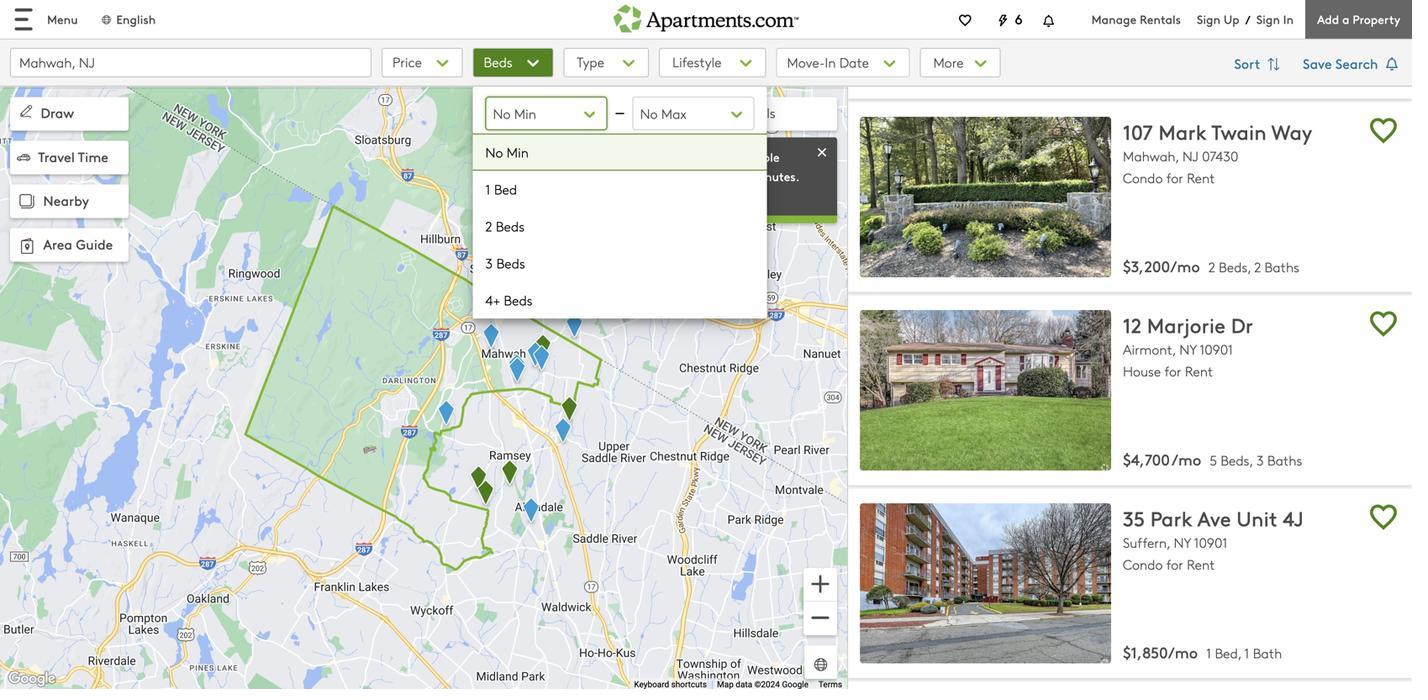 Task type: vqa. For each thing, say whether or not it's contained in the screenshot.


Task type: describe. For each thing, give the bounding box(es) containing it.
within
[[713, 168, 748, 185]]

107 mark twain way mahwah, nj 07430 condo for rent
[[1123, 118, 1313, 187]]

twain
[[1212, 118, 1267, 146]]

in inside button
[[825, 53, 836, 71]]

manage rentals link
[[1092, 11, 1197, 27]]

up
[[1224, 11, 1240, 27]]

google image
[[4, 668, 60, 690]]

for inside 12 marjorie dr airmont, ny 10901 house for rent
[[1165, 362, 1182, 380]]

$1,850/mo
[[1123, 642, 1198, 663]]

manage rentals sign up / sign in
[[1092, 11, 1294, 28]]

travel time button
[[10, 141, 129, 175]]

max
[[662, 104, 687, 123]]

for inside 35 park ave unit 4j suffern, ny 10901 condo for rent
[[1167, 555, 1184, 574]]

airmont,
[[1123, 340, 1176, 359]]

save
[[1303, 54, 1333, 73]]

draw
[[41, 103, 74, 122]]

baths inside $4,700 /mo 5 beds, 3 baths
[[1268, 451, 1303, 469]]

in inside manage rentals sign up / sign in
[[1284, 11, 1294, 27]]

0 horizontal spatial 2
[[486, 217, 492, 235]]

map region
[[0, 62, 1061, 690]]

4j
[[1283, 504, 1304, 532]]

1 horizontal spatial 1
[[1207, 644, 1212, 663]]

margin image for draw
[[17, 102, 35, 121]]

unit
[[1237, 504, 1278, 532]]

no up 1 bed
[[486, 143, 503, 161]]

$4,700 /mo 5 beds, 3 baths
[[1123, 449, 1303, 470]]

building photo - 12 marjorie dr image
[[860, 310, 1112, 471]]

margin image for travel time
[[17, 151, 30, 164]]

suffern,
[[1123, 533, 1171, 552]]

more button
[[920, 48, 1001, 77]]

new! apply to multiple properties within minutes.
[[653, 149, 800, 185]]

more
[[934, 53, 968, 71]]

mark
[[1159, 118, 1207, 146]]

mahwah,
[[1123, 147, 1179, 165]]

no for no min button
[[493, 104, 511, 123]]

travel
[[38, 147, 75, 166]]

beds, inside $4,700 /mo 5 beds, 3 baths
[[1221, 451, 1253, 469]]

building photo - 35 park ave image
[[860, 503, 1112, 664]]

property
[[1353, 11, 1401, 27]]

no for no max button
[[640, 104, 658, 123]]

107
[[1123, 118, 1153, 146]]

area
[[43, 235, 72, 254]]

lifestyle
[[673, 53, 722, 71]]

multiple
[[734, 149, 780, 165]]

4+ beds
[[486, 291, 533, 309]]

type
[[577, 53, 605, 71]]

4+
[[486, 291, 500, 309]]

1 sign from the left
[[1197, 11, 1221, 27]]

time
[[78, 147, 108, 166]]

$4,700
[[1123, 449, 1170, 470]]

english link
[[100, 11, 156, 27]]

rentals for manage
[[1140, 11, 1181, 27]]

add a property link
[[1306, 0, 1413, 39]]

no max button
[[633, 97, 755, 130]]

margin image
[[15, 190, 39, 214]]

1 vertical spatial no min
[[486, 143, 529, 161]]

nearby
[[43, 191, 89, 210]]

beds for 4+
[[504, 291, 533, 309]]

move-in date button
[[776, 48, 910, 77]]

2 horizontal spatial 2
[[1255, 258, 1261, 276]]

training image
[[814, 144, 831, 161]]

2 horizontal spatial 1
[[1245, 644, 1250, 663]]

add a property
[[1318, 11, 1401, 27]]

new!
[[653, 149, 682, 165]]

sign up link
[[1197, 11, 1240, 27]]

0 horizontal spatial 3
[[486, 254, 493, 272]]

area guide
[[43, 235, 113, 254]]

min inside button
[[514, 104, 536, 123]]

manage
[[1092, 11, 1137, 27]]

park
[[1151, 504, 1193, 532]]

beds button
[[473, 48, 554, 77]]

112
[[711, 103, 728, 122]]

apply
[[685, 149, 716, 165]]

beds for 3
[[497, 254, 525, 272]]

bath
[[1253, 644, 1283, 663]]

beds for 2
[[496, 217, 525, 235]]

$3,200/mo
[[1123, 256, 1201, 277]]

no min inside no min button
[[493, 104, 536, 123]]

travel time
[[38, 147, 108, 166]]

draw button
[[10, 97, 129, 131]]

building photo - 107 mark twain way image
[[860, 117, 1112, 277]]

beds inside button
[[484, 53, 513, 71]]

sort
[[1235, 54, 1264, 73]]

$3,200/mo 2 beds, 2 baths
[[1123, 256, 1300, 277]]

ave
[[1198, 504, 1232, 532]]

for inside 107 mark twain way mahwah, nj 07430 condo for rent
[[1167, 169, 1184, 187]]



Task type: locate. For each thing, give the bounding box(es) containing it.
1 horizontal spatial 3
[[1257, 451, 1264, 469]]

3 beds
[[486, 254, 525, 272]]

house
[[1123, 362, 1161, 380]]

/mo
[[1172, 449, 1202, 470]]

rentals right 112
[[731, 103, 776, 122]]

rent inside 107 mark twain way mahwah, nj 07430 condo for rent
[[1187, 169, 1215, 187]]

condo down mahwah,
[[1123, 169, 1163, 187]]

sign right /
[[1257, 11, 1281, 27]]

2 vertical spatial for
[[1167, 555, 1184, 574]]

1 vertical spatial for
[[1165, 362, 1182, 380]]

rent inside 12 marjorie dr airmont, ny 10901 house for rent
[[1185, 362, 1214, 380]]

minutes.
[[751, 168, 800, 185]]

menu button
[[0, 0, 91, 39]]

for down the suffern,
[[1167, 555, 1184, 574]]

3 inside $4,700 /mo 5 beds, 3 baths
[[1257, 451, 1264, 469]]

condo down the suffern,
[[1123, 555, 1163, 574]]

beds, up dr at the top of the page
[[1219, 258, 1251, 276]]

menu
[[47, 11, 78, 27]]

1 vertical spatial baths
[[1268, 451, 1303, 469]]

lifestyle button
[[659, 48, 766, 77]]

0 horizontal spatial 1
[[486, 180, 491, 198]]

0 vertical spatial beds,
[[1219, 258, 1251, 276]]

2 vertical spatial margin image
[[15, 234, 39, 258]]

1 vertical spatial margin image
[[17, 151, 30, 164]]

1 left the bed
[[486, 180, 491, 198]]

beds up no min button
[[484, 53, 513, 71]]

way
[[1272, 118, 1313, 146]]

rentals inside manage rentals sign up / sign in
[[1140, 11, 1181, 27]]

no left max
[[640, 104, 658, 123]]

2 beds
[[486, 217, 525, 235]]

/
[[1246, 11, 1251, 28]]

rent
[[1187, 169, 1215, 187], [1185, 362, 1214, 380], [1187, 555, 1215, 574]]

marjorie
[[1147, 311, 1226, 339]]

1 horizontal spatial in
[[1284, 11, 1294, 27]]

0 vertical spatial baths
[[1265, 258, 1300, 276]]

satellite view image
[[811, 655, 831, 675]]

ny inside 12 marjorie dr airmont, ny 10901 house for rent
[[1180, 340, 1197, 359]]

date
[[840, 53, 869, 71]]

margin image left the "travel"
[[17, 151, 30, 164]]

1 vertical spatial 10901
[[1194, 533, 1228, 552]]

english
[[116, 11, 156, 27]]

1 vertical spatial ny
[[1174, 533, 1191, 552]]

0 horizontal spatial sign
[[1197, 11, 1221, 27]]

ny down park
[[1174, 533, 1191, 552]]

condo
[[1123, 169, 1163, 187], [1123, 555, 1163, 574]]

no min button
[[486, 97, 608, 130]]

ny inside 35 park ave unit 4j suffern, ny 10901 condo for rent
[[1174, 533, 1191, 552]]

area guide button
[[10, 228, 129, 262]]

Location or Point of Interest text field
[[10, 48, 372, 77]]

0 horizontal spatial rentals
[[731, 103, 776, 122]]

1 condo from the top
[[1123, 169, 1163, 187]]

min up the bed
[[507, 143, 529, 161]]

baths
[[1265, 258, 1300, 276], [1268, 451, 1303, 469]]

save search button
[[1303, 48, 1403, 82]]

0 vertical spatial condo
[[1123, 169, 1163, 187]]

10901 down ave
[[1194, 533, 1228, 552]]

ny down marjorie
[[1180, 340, 1197, 359]]

1 horizontal spatial sign
[[1257, 11, 1281, 27]]

beds, inside the $3,200/mo 2 beds, 2 baths
[[1219, 258, 1251, 276]]

1 vertical spatial 3
[[1257, 451, 1264, 469]]

to
[[719, 149, 731, 165]]

1 vertical spatial in
[[825, 53, 836, 71]]

bed
[[494, 180, 517, 198]]

in left the add on the top right of page
[[1284, 11, 1294, 27]]

35
[[1123, 504, 1145, 532]]

0 vertical spatial ny
[[1180, 340, 1197, 359]]

rent inside 35 park ave unit 4j suffern, ny 10901 condo for rent
[[1187, 555, 1215, 574]]

3 up 4+
[[486, 254, 493, 272]]

1 vertical spatial condo
[[1123, 555, 1163, 574]]

2 condo from the top
[[1123, 555, 1163, 574]]

for
[[1167, 169, 1184, 187], [1165, 362, 1182, 380], [1167, 555, 1184, 574]]

0 vertical spatial rentals
[[1140, 11, 1181, 27]]

no min down beds button
[[493, 104, 536, 123]]

rentals for 112
[[731, 103, 776, 122]]

nearby link
[[10, 185, 129, 218]]

dr
[[1232, 311, 1254, 339]]

apartments.com logo image
[[614, 0, 799, 32]]

in
[[1284, 11, 1294, 27], [825, 53, 836, 71]]

margin image inside area guide "button"
[[15, 234, 39, 258]]

rent down marjorie
[[1185, 362, 1214, 380]]

1 bed
[[486, 180, 517, 198]]

0 vertical spatial in
[[1284, 11, 1294, 27]]

12
[[1123, 311, 1142, 339]]

1 vertical spatial beds,
[[1221, 451, 1253, 469]]

min
[[514, 104, 536, 123], [507, 143, 529, 161]]

2 sign from the left
[[1257, 11, 1281, 27]]

guide
[[76, 235, 113, 254]]

3 right 5
[[1257, 451, 1264, 469]]

beds right 4+
[[504, 291, 533, 309]]

112 rentals
[[711, 103, 776, 122]]

margin image inside 'draw' button
[[17, 102, 35, 121]]

add
[[1318, 11, 1340, 27]]

beds,
[[1219, 258, 1251, 276], [1221, 451, 1253, 469]]

nj
[[1183, 147, 1199, 165]]

rent down nj
[[1187, 169, 1215, 187]]

condo inside 35 park ave unit 4j suffern, ny 10901 condo for rent
[[1123, 555, 1163, 574]]

1 left bed,
[[1207, 644, 1212, 663]]

no
[[493, 104, 511, 123], [640, 104, 658, 123], [486, 143, 503, 161]]

1 horizontal spatial 2
[[1209, 258, 1216, 276]]

sort button
[[1226, 48, 1293, 82]]

in left date
[[825, 53, 836, 71]]

condo inside 107 mark twain way mahwah, nj 07430 condo for rent
[[1123, 169, 1163, 187]]

1 vertical spatial rentals
[[731, 103, 776, 122]]

0 vertical spatial min
[[514, 104, 536, 123]]

beds down the bed
[[496, 217, 525, 235]]

margin image left area
[[15, 234, 39, 258]]

min down beds button
[[514, 104, 536, 123]]

10901 inside 12 marjorie dr airmont, ny 10901 house for rent
[[1200, 340, 1234, 359]]

1 vertical spatial rent
[[1185, 362, 1214, 380]]

baths inside the $3,200/mo 2 beds, 2 baths
[[1265, 258, 1300, 276]]

for down nj
[[1167, 169, 1184, 187]]

move-in date
[[787, 53, 869, 71]]

ny
[[1180, 340, 1197, 359], [1174, 533, 1191, 552]]

1
[[486, 180, 491, 198], [1207, 644, 1212, 663], [1245, 644, 1250, 663]]

margin image
[[17, 102, 35, 121], [17, 151, 30, 164], [15, 234, 39, 258]]

rent down ave
[[1187, 555, 1215, 574]]

no min
[[493, 104, 536, 123], [486, 143, 529, 161]]

no min up the bed
[[486, 143, 529, 161]]

5
[[1210, 451, 1218, 469]]

save search
[[1303, 54, 1382, 73]]

sign left the up
[[1197, 11, 1221, 27]]

0 vertical spatial for
[[1167, 169, 1184, 187]]

3
[[486, 254, 493, 272], [1257, 451, 1264, 469]]

properties
[[653, 168, 710, 185]]

1 horizontal spatial rentals
[[1140, 11, 1181, 27]]

1 right bed,
[[1245, 644, 1250, 663]]

a
[[1343, 11, 1350, 27]]

rentals right manage
[[1140, 11, 1181, 27]]

0 vertical spatial rent
[[1187, 169, 1215, 187]]

search
[[1336, 54, 1379, 73]]

10901 down dr at the top of the page
[[1200, 340, 1234, 359]]

margin image inside travel time button
[[17, 151, 30, 164]]

type button
[[564, 48, 649, 77]]

10901 inside 35 park ave unit 4j suffern, ny 10901 condo for rent
[[1194, 533, 1228, 552]]

12 marjorie dr airmont, ny 10901 house for rent
[[1123, 311, 1254, 380]]

0 vertical spatial 10901
[[1200, 340, 1234, 359]]

beds up 4+ beds
[[497, 254, 525, 272]]

price button
[[382, 48, 463, 77]]

0 vertical spatial 3
[[486, 254, 493, 272]]

rentals
[[1140, 11, 1181, 27], [731, 103, 776, 122]]

2
[[486, 217, 492, 235], [1209, 258, 1216, 276], [1255, 258, 1261, 276]]

35 park ave unit 4j suffern, ny 10901 condo for rent
[[1123, 504, 1304, 574]]

0 vertical spatial no min
[[493, 104, 536, 123]]

0 horizontal spatial in
[[825, 53, 836, 71]]

no down beds button
[[493, 104, 511, 123]]

no max
[[640, 104, 687, 123]]

07430
[[1202, 147, 1239, 165]]

1 vertical spatial min
[[507, 143, 529, 161]]

margin image left draw
[[17, 102, 35, 121]]

$1,850/mo 1 bed, 1 bath
[[1123, 642, 1283, 663]]

for right the house
[[1165, 362, 1182, 380]]

price
[[393, 53, 422, 71]]

beds, right 5
[[1221, 451, 1253, 469]]

margin image for area guide
[[15, 234, 39, 258]]

move-
[[787, 53, 825, 71]]

sign in link
[[1257, 11, 1294, 27]]

sign
[[1197, 11, 1221, 27], [1257, 11, 1281, 27]]

bed,
[[1215, 644, 1242, 663]]

0 vertical spatial margin image
[[17, 102, 35, 121]]

2 vertical spatial rent
[[1187, 555, 1215, 574]]

6
[[1015, 9, 1023, 28]]



